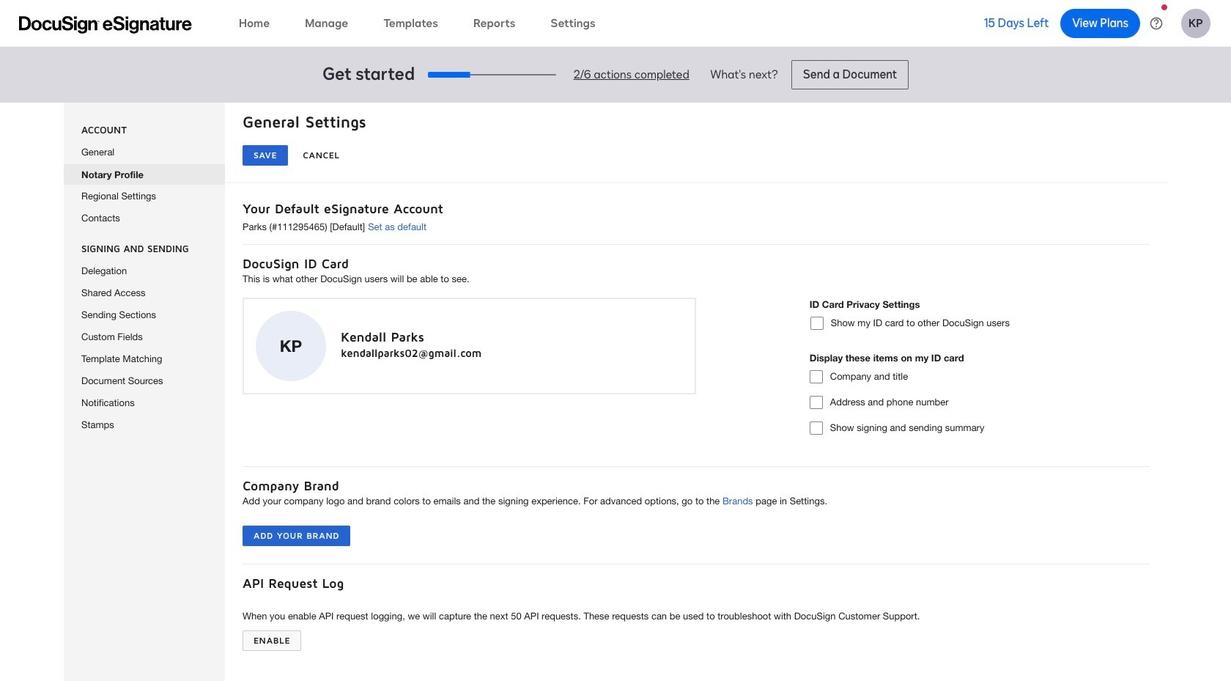 Task type: locate. For each thing, give the bounding box(es) containing it.
docusign esignature image
[[19, 16, 192, 33]]



Task type: vqa. For each thing, say whether or not it's contained in the screenshot.
'Upload or change your profile image'
yes



Task type: describe. For each thing, give the bounding box(es) containing it.
upload or change your profile image image
[[280, 334, 302, 358]]



